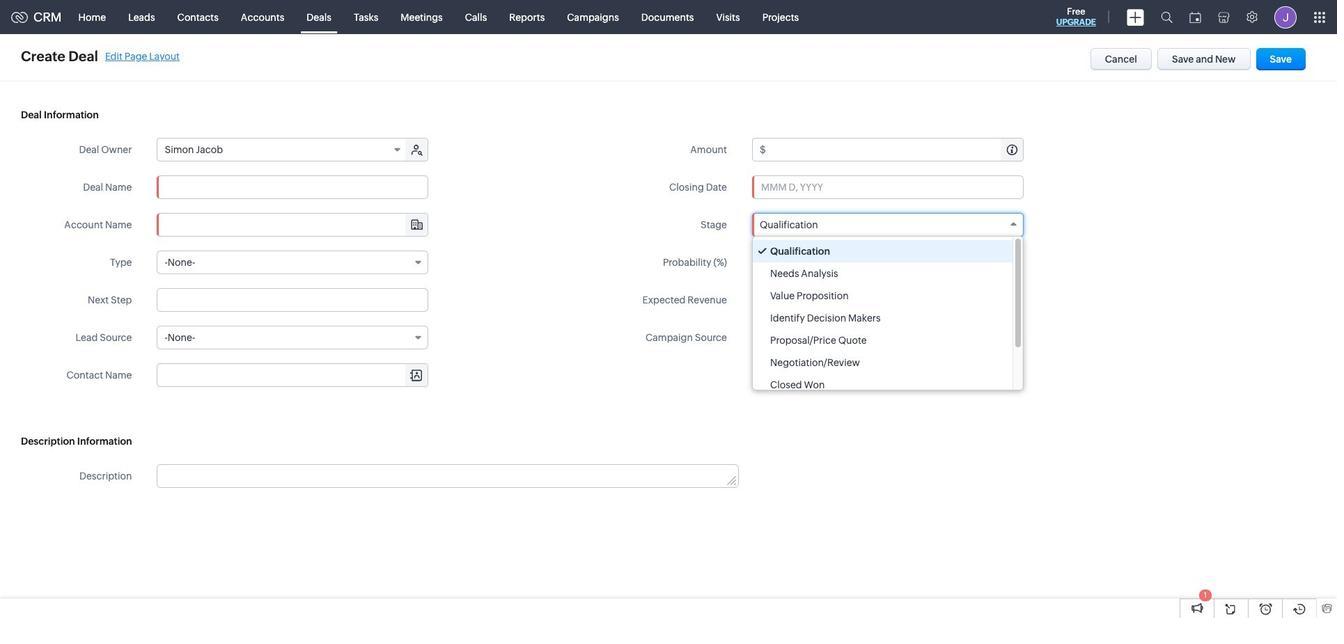 Task type: locate. For each thing, give the bounding box(es) containing it.
5 option from the top
[[753, 330, 1013, 352]]

None field
[[158, 139, 407, 161], [752, 213, 1024, 237], [158, 214, 428, 236], [157, 251, 429, 275], [157, 326, 429, 350], [158, 364, 428, 387], [158, 139, 407, 161], [752, 213, 1024, 237], [158, 214, 428, 236], [157, 251, 429, 275], [157, 326, 429, 350], [158, 364, 428, 387]]

None text field
[[768, 139, 1024, 161], [752, 251, 1024, 275], [157, 288, 429, 312], [158, 465, 738, 488], [768, 139, 1024, 161], [752, 251, 1024, 275], [157, 288, 429, 312], [158, 465, 738, 488]]

1 option from the top
[[753, 240, 1013, 263]]

3 option from the top
[[753, 285, 1013, 307]]

None text field
[[157, 176, 429, 199], [158, 214, 428, 236], [158, 364, 428, 387], [157, 176, 429, 199], [158, 214, 428, 236], [158, 364, 428, 387]]

4 option from the top
[[753, 307, 1013, 330]]

option
[[753, 240, 1013, 263], [753, 263, 1013, 285], [753, 285, 1013, 307], [753, 307, 1013, 330], [753, 330, 1013, 352], [753, 352, 1013, 374], [753, 374, 1013, 396]]

list box
[[753, 237, 1024, 396]]

search element
[[1153, 0, 1182, 34]]

search image
[[1161, 11, 1173, 23]]

2 option from the top
[[753, 263, 1013, 285]]

6 option from the top
[[753, 352, 1013, 374]]



Task type: describe. For each thing, give the bounding box(es) containing it.
7 option from the top
[[753, 374, 1013, 396]]

profile element
[[1267, 0, 1306, 34]]

MMM D, YYYY text field
[[752, 176, 1024, 199]]

profile image
[[1275, 6, 1297, 28]]

logo image
[[11, 11, 28, 23]]

create menu element
[[1119, 0, 1153, 34]]

calendar image
[[1190, 11, 1202, 23]]

create menu image
[[1127, 9, 1145, 25]]



Task type: vqa. For each thing, say whether or not it's contained in the screenshot.
second option
yes



